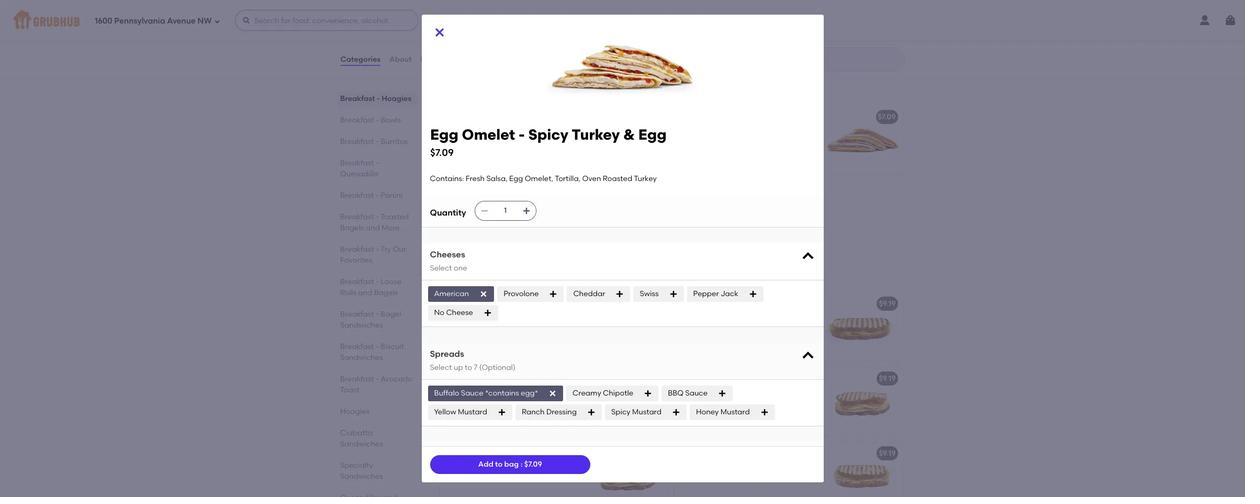 Task type: locate. For each thing, give the bounding box(es) containing it.
0 horizontal spatial breakfast - panini
[[340, 191, 402, 200]]

1 vertical spatial spicy
[[495, 187, 514, 196]]

contains: inside contains: panini bread, egg omelet, sausage patty
[[680, 464, 714, 473]]

select down cheeses
[[430, 264, 452, 273]]

0 horizontal spatial spicy
[[495, 187, 514, 196]]

$7.09 inside button
[[878, 112, 896, 121]]

egg omelet - egg
[[446, 0, 509, 9], [680, 299, 743, 308]]

nw
[[198, 16, 212, 25]]

contains: up yellow mustard
[[446, 389, 480, 398]]

0 vertical spatial breakfast - quesadilla
[[438, 82, 562, 95]]

smoked
[[538, 299, 567, 308], [446, 325, 475, 334], [754, 374, 783, 383]]

egg omelet - oven roasted turkey
[[446, 449, 570, 458]]

spicy for egg omelet - spicy turkey & egg $7.09
[[528, 126, 568, 143]]

egg omelet - egg image
[[589, 0, 668, 62], [824, 292, 902, 360]]

2 vertical spatial spicy
[[611, 408, 631, 417]]

sauce down egg omelet - ham on the bottom
[[461, 389, 483, 398]]

smoked for bacon
[[538, 299, 567, 308]]

breakfast down rolls
[[340, 310, 374, 319]]

and
[[366, 224, 380, 232], [358, 288, 372, 297]]

honey
[[729, 374, 752, 383], [696, 408, 719, 417]]

egg omelet - honey smoked turkey image
[[824, 367, 902, 435]]

contains: up honey mustard
[[680, 389, 714, 398]]

quesadilla up plain
[[502, 82, 562, 95]]

egg inside contains: panini bread, egg omelet, sausage patty
[[765, 464, 778, 473]]

meat, for oven
[[530, 464, 550, 473]]

2 sandwiches from the top
[[340, 353, 383, 362]]

mustard for honey mustard
[[721, 408, 750, 417]]

hoagies
[[381, 94, 411, 103], [340, 407, 369, 416]]

0 vertical spatial breakfast - panini
[[340, 191, 402, 200]]

bread,
[[505, 314, 528, 323], [505, 389, 528, 398], [740, 389, 763, 398], [505, 464, 528, 473], [740, 464, 763, 473]]

(optional)
[[479, 363, 516, 372]]

contains: panini bread, meat, egg omelet
[[446, 389, 566, 408], [680, 389, 801, 408], [446, 464, 566, 483]]

bacon
[[569, 299, 592, 308]]

panini inside contains: panini bread, applewood smoked bacon, egg omelet
[[481, 314, 503, 323]]

1 horizontal spatial egg omelet - egg
[[680, 299, 743, 308]]

2 vertical spatial tortilla,
[[446, 213, 471, 221]]

1 vertical spatial to
[[495, 460, 503, 469]]

2 horizontal spatial mustard
[[721, 408, 750, 417]]

1 vertical spatial breakfast - panini
[[438, 269, 537, 282]]

panini up toasted
[[380, 191, 402, 200]]

breakfast inside breakfast - loose rolls and bagels
[[340, 277, 374, 286]]

0 vertical spatial honey
[[729, 374, 752, 383]]

contains: left input item quantity number field
[[446, 202, 480, 211]]

1 mustard from the left
[[458, 408, 487, 417]]

up
[[454, 363, 463, 372]]

1 horizontal spatial to
[[495, 460, 503, 469]]

1 sauce from the left
[[461, 389, 483, 398]]

egg inside contains: cheddar, fresh salsa, egg omelet, tortilla burrito
[[560, 15, 574, 24]]

1 vertical spatial smoked
[[446, 325, 475, 334]]

1 vertical spatial breakfast - quesadilla
[[340, 159, 379, 179]]

breakfast - quesadilla up garlic
[[438, 82, 562, 95]]

0 horizontal spatial &
[[541, 187, 547, 196]]

contains: for egg omelet - spicy turkey & egg
[[446, 202, 480, 211]]

contains: up sausage
[[680, 464, 714, 473]]

breakfast inside breakfast - try our favorites
[[340, 245, 374, 254]]

breakfast - loose rolls and bagels tab
[[340, 276, 413, 298]]

1 vertical spatial egg omelet - egg image
[[824, 292, 902, 360]]

honey up honey mustard
[[729, 374, 752, 383]]

breakfast down breakfast - bagel sandwiches
[[340, 342, 374, 351]]

1 vertical spatial quesadilla
[[340, 170, 378, 179]]

omelet inside contains: panini bread, applewood smoked bacon, egg omelet
[[518, 325, 545, 334]]

specialty sandwiches
[[340, 461, 383, 481]]

svg image for honey mustard
[[760, 408, 769, 417]]

0 vertical spatial applewood
[[495, 299, 536, 308]]

breakfast for breakfast - biscuit sandwiches tab
[[340, 342, 374, 351]]

1 horizontal spatial quesadilla
[[502, 82, 562, 95]]

mustard down buffalo sauce *contains egg*
[[458, 408, 487, 417]]

1 vertical spatial applewood
[[530, 314, 571, 323]]

& inside egg omelet - spicy turkey & egg $7.09
[[623, 126, 635, 143]]

panini
[[380, 191, 402, 200], [502, 269, 537, 282], [481, 314, 503, 323], [481, 389, 503, 398], [716, 389, 738, 398], [481, 464, 503, 473], [716, 464, 738, 473]]

select inside cheeses select one
[[430, 264, 452, 273]]

select inside spreads select up to 7 (optional)
[[430, 363, 452, 372]]

breakfast inside breakfast - avocado toast
[[340, 375, 374, 384]]

0 horizontal spatial sauce
[[461, 389, 483, 398]]

breakfast - try our favorites
[[340, 245, 406, 265]]

turkey
[[572, 126, 620, 143], [555, 148, 578, 157], [634, 174, 657, 183], [516, 187, 539, 196], [525, 213, 548, 221], [784, 374, 808, 383], [547, 449, 570, 458]]

2 vertical spatial smoked
[[754, 374, 783, 383]]

bagels
[[340, 224, 364, 232], [374, 288, 398, 297]]

0 vertical spatial select
[[430, 264, 452, 273]]

bagels inside breakfast - toasted bagels and more
[[340, 224, 364, 232]]

contains: for egg omelet - egg
[[446, 15, 480, 24]]

1 sandwiches from the top
[[340, 321, 383, 330]]

omelet
[[461, 0, 488, 9], [462, 126, 515, 143], [461, 187, 488, 196], [461, 299, 488, 308], [696, 299, 723, 308], [518, 325, 545, 334], [461, 374, 488, 383], [696, 374, 723, 383], [446, 399, 472, 408], [680, 399, 707, 408], [461, 449, 488, 458], [446, 474, 472, 483]]

buffalo
[[434, 389, 459, 398]]

1 horizontal spatial mustard
[[632, 408, 662, 417]]

2 vertical spatial fresh
[[481, 202, 500, 211]]

1 horizontal spatial &
[[623, 126, 635, 143]]

&
[[623, 126, 635, 143], [541, 187, 547, 196]]

0 horizontal spatial honey
[[696, 408, 719, 417]]

omelet inside egg omelet - spicy turkey & egg $7.09
[[462, 126, 515, 143]]

2 horizontal spatial tortilla,
[[555, 174, 581, 183]]

breakfast - quesadilla down breakfast - burritos
[[340, 159, 379, 179]]

meat,
[[530, 389, 550, 398], [765, 389, 785, 398], [530, 464, 550, 473]]

contains: for egg omelet - honey smoked turkey
[[680, 389, 714, 398]]

0 horizontal spatial bagels
[[340, 224, 364, 232]]

contains: panini bread, meat, egg omelet down egg omelet - oven roasted turkey
[[446, 464, 566, 483]]

1 vertical spatial &
[[541, 187, 547, 196]]

sauce right bbq
[[685, 389, 708, 398]]

0 vertical spatial smoked
[[538, 299, 567, 308]]

1 vertical spatial hoagies
[[340, 407, 369, 416]]

breakfast inside breakfast - biscuit sandwiches
[[340, 342, 374, 351]]

bagel
[[380, 310, 401, 319]]

- inside breakfast - bagel sandwiches
[[376, 310, 379, 319]]

2 mustard from the left
[[632, 408, 662, 417]]

- inside breakfast - loose rolls and bagels
[[376, 277, 379, 286]]

quesadilla up the breakfast - panini tab
[[340, 170, 378, 179]]

1 horizontal spatial breakfast - quesadilla
[[438, 82, 562, 95]]

0 vertical spatial tortilla,
[[476, 148, 501, 157]]

$5.99
[[643, 0, 661, 9]]

hoagies up 'bowls'
[[381, 94, 411, 103]]

and right rolls
[[358, 288, 372, 297]]

svg image
[[1224, 14, 1237, 27], [242, 16, 251, 25], [433, 26, 446, 39], [480, 207, 489, 215], [522, 207, 531, 215], [549, 290, 558, 298], [669, 290, 678, 298], [549, 389, 557, 398], [644, 389, 652, 398], [718, 389, 727, 398], [587, 408, 596, 417]]

about
[[390, 55, 412, 64]]

contains: up tortilla
[[446, 15, 480, 24]]

tortilla, down egg omelet - spicy turkey & egg $7.09 at the top
[[555, 174, 581, 183]]

sandwiches up breakfast - avocado toast
[[340, 353, 383, 362]]

svg image for no cheese
[[484, 309, 492, 317]]

salsa, down egg omelet - spicy turkey & egg
[[502, 202, 523, 211]]

1 vertical spatial bagels
[[374, 288, 398, 297]]

0 vertical spatial egg omelet - egg image
[[589, 0, 668, 62]]

omelet, inside contains: cheddar, fresh salsa, egg omelet, tortilla burrito
[[446, 26, 474, 35]]

$7.09
[[878, 112, 896, 121], [430, 146, 454, 158], [644, 187, 661, 196], [524, 460, 542, 469]]

0 vertical spatial to
[[465, 363, 472, 372]]

0 vertical spatial hoagies
[[381, 94, 411, 103]]

fresh up burrito
[[517, 15, 536, 24]]

contains: for egg omelet - ham
[[446, 389, 480, 398]]

panini up honey mustard
[[716, 389, 738, 398]]

svg image for spicy mustard
[[672, 408, 680, 417]]

honey down bbq sauce
[[696, 408, 719, 417]]

contains:
[[446, 15, 480, 24], [446, 127, 480, 136], [430, 174, 464, 183], [446, 202, 480, 211], [446, 314, 480, 323], [446, 389, 480, 398], [680, 389, 714, 398], [446, 464, 480, 473], [680, 464, 714, 473]]

3 sandwiches from the top
[[340, 440, 383, 449]]

breakfast for breakfast - toasted bagels and more tab
[[340, 213, 374, 221]]

add
[[478, 460, 493, 469]]

breakfast for the breakfast - avocado toast tab at the left bottom of the page
[[340, 375, 374, 384]]

egg inside contains: panini bread, applewood smoked bacon, egg omelet
[[503, 325, 517, 334]]

0 vertical spatial fresh
[[517, 15, 536, 24]]

roasted up : on the bottom
[[515, 449, 545, 458]]

0 horizontal spatial quesadilla
[[340, 170, 378, 179]]

contains: right no
[[446, 314, 480, 323]]

sauce for buffalo
[[461, 389, 483, 398]]

breakfast - bagel sandwiches tab
[[340, 309, 413, 331]]

breakfast - quesadilla inside tab
[[340, 159, 379, 179]]

egg omelet - egg down pepper jack on the bottom of the page
[[680, 299, 743, 308]]

1 horizontal spatial sauce
[[685, 389, 708, 398]]

and for more
[[366, 224, 380, 232]]

meat, right : on the bottom
[[530, 464, 550, 473]]

0 vertical spatial salsa,
[[537, 15, 558, 24]]

1 select from the top
[[430, 264, 452, 273]]

1 horizontal spatial honey
[[729, 374, 752, 383]]

$9.19 for egg omelet - egg
[[879, 299, 896, 308]]

omelet, inside "contains: garlic aioli, plain cream cheese, spinach, tomato, egg omelet, tortilla, oven roasted turkey"
[[446, 148, 474, 157]]

1600 pennsylvania avenue nw
[[95, 16, 212, 25]]

*contains
[[485, 389, 519, 398]]

quantity
[[430, 208, 466, 218]]

tortilla, inside contains: fresh salsa, egg omelet, tortilla, oven roasted turkey
[[446, 213, 471, 221]]

applewood down bacon
[[530, 314, 571, 323]]

breakfast - quesadilla
[[438, 82, 562, 95], [340, 159, 379, 179]]

breakfast - panini up breakfast - toasted bagels and more
[[340, 191, 402, 200]]

0 vertical spatial and
[[366, 224, 380, 232]]

ciabatta sandwiches
[[340, 429, 383, 449]]

1 vertical spatial and
[[358, 288, 372, 297]]

bagels inside breakfast - loose rolls and bagels
[[374, 288, 398, 297]]

reviews button
[[420, 41, 450, 79]]

0 horizontal spatial to
[[465, 363, 472, 372]]

3 mustard from the left
[[721, 408, 750, 417]]

breakfast up rolls
[[340, 277, 374, 286]]

mustard down egg omelet - honey smoked turkey
[[721, 408, 750, 417]]

$9.19 for egg omelet - applewood smoked bacon
[[645, 299, 661, 308]]

-
[[490, 0, 493, 9], [495, 82, 500, 95], [377, 94, 380, 103], [376, 116, 379, 125], [518, 126, 525, 143], [376, 137, 379, 146], [376, 159, 379, 168], [490, 187, 493, 196], [376, 191, 379, 200], [376, 213, 379, 221], [376, 245, 379, 254], [495, 269, 500, 282], [376, 277, 379, 286], [490, 299, 493, 308], [724, 299, 727, 308], [376, 310, 379, 319], [376, 342, 379, 351], [490, 374, 493, 383], [724, 374, 727, 383], [376, 375, 379, 384], [490, 449, 493, 458]]

2 horizontal spatial smoked
[[754, 374, 783, 383]]

contains: panini bread, meat, egg omelet down ham
[[446, 389, 566, 408]]

contains: up the cheese,
[[446, 127, 480, 136]]

bagels down "loose"
[[374, 288, 398, 297]]

2 vertical spatial salsa,
[[502, 202, 523, 211]]

tortilla, inside "contains: garlic aioli, plain cream cheese, spinach, tomato, egg omelet, tortilla, oven roasted turkey"
[[476, 148, 501, 157]]

sandwiches inside breakfast - biscuit sandwiches
[[340, 353, 383, 362]]

toast
[[340, 386, 359, 395]]

and inside breakfast - toasted bagels and more
[[366, 224, 380, 232]]

breakfast up toast
[[340, 375, 374, 384]]

1 horizontal spatial spicy
[[528, 126, 568, 143]]

2 sauce from the left
[[685, 389, 708, 398]]

to left bag
[[495, 460, 503, 469]]

1 horizontal spatial hoagies
[[381, 94, 411, 103]]

breakfast down breakfast - burritos
[[340, 159, 374, 168]]

no
[[434, 308, 444, 317]]

smoked inside contains: panini bread, applewood smoked bacon, egg omelet
[[446, 325, 475, 334]]

breakfast up breakfast - burritos
[[340, 116, 374, 125]]

to left 7 on the left bottom of the page
[[465, 363, 472, 372]]

mustard down the chipotle
[[632, 408, 662, 417]]

cheddar,
[[481, 15, 515, 24]]

0 horizontal spatial egg omelet - egg
[[446, 0, 509, 9]]

turkey inside "contains: garlic aioli, plain cream cheese, spinach, tomato, egg omelet, tortilla, oven roasted turkey"
[[555, 148, 578, 157]]

breakfast inside breakfast - toasted bagels and more
[[340, 213, 374, 221]]

applewood inside contains: panini bread, applewood smoked bacon, egg omelet
[[530, 314, 571, 323]]

cheese,
[[446, 138, 475, 147]]

sandwiches down "ciabatta"
[[340, 440, 383, 449]]

breakfast up breakfast - toasted bagels and more
[[340, 191, 374, 200]]

panini up 'bacon,'
[[481, 314, 503, 323]]

breakfast inside breakfast - bagel sandwiches
[[340, 310, 374, 319]]

0 horizontal spatial mustard
[[458, 408, 487, 417]]

svg image
[[214, 18, 220, 24], [801, 249, 815, 264], [480, 290, 488, 298], [616, 290, 624, 298], [749, 290, 757, 298], [484, 309, 492, 317], [801, 349, 815, 363], [498, 408, 506, 417], [672, 408, 680, 417], [760, 408, 769, 417]]

contains: fresh salsa, egg omelet, tortilla, oven roasted turkey down egg omelet - spicy turkey & egg $7.09 at the top
[[430, 174, 657, 183]]

quesadilla
[[502, 82, 562, 95], [340, 170, 378, 179]]

breakfast - panini up provolone
[[438, 269, 537, 282]]

breakfast up favorites
[[340, 245, 374, 254]]

1 vertical spatial salsa,
[[487, 174, 508, 183]]

sauce
[[461, 389, 483, 398], [685, 389, 708, 398]]

yellow mustard
[[434, 408, 487, 417]]

bacon,
[[476, 325, 501, 334]]

sandwiches up breakfast - biscuit sandwiches
[[340, 321, 383, 330]]

contains: panini bread, meat, egg omelet for honey
[[680, 389, 801, 408]]

1 horizontal spatial egg omelet - egg image
[[824, 292, 902, 360]]

contains: fresh salsa, egg omelet, tortilla, oven roasted turkey
[[430, 174, 657, 183], [446, 202, 569, 221]]

cheeses select one
[[430, 250, 467, 273]]

2 select from the top
[[430, 363, 452, 372]]

1 vertical spatial select
[[430, 363, 452, 372]]

fresh down egg omelet - spicy turkey & egg
[[481, 202, 500, 211]]

panini up patty on the bottom right
[[716, 464, 738, 473]]

spicy
[[528, 126, 568, 143], [495, 187, 514, 196], [611, 408, 631, 417]]

0 vertical spatial bagels
[[340, 224, 364, 232]]

breakfast - panini tab
[[340, 190, 413, 201]]

egg omelet - egg image for $9.19
[[824, 292, 902, 360]]

select down spreads
[[430, 363, 452, 372]]

1 vertical spatial fresh
[[466, 174, 485, 183]]

breakfast - panini
[[340, 191, 402, 200], [438, 269, 537, 282]]

breakfast up breakfast - bowls
[[340, 94, 375, 103]]

0 horizontal spatial egg omelet - egg image
[[589, 0, 668, 62]]

pennsylvania
[[114, 16, 165, 25]]

meat, up 'ranch' on the bottom of page
[[530, 389, 550, 398]]

spreads select up to 7 (optional)
[[430, 349, 516, 372]]

breakfast - quesadilla tab
[[340, 158, 413, 180]]

egg*
[[521, 389, 538, 398]]

contains: garlic aioli, plain cream cheese, spinach, tomato, egg omelet, tortilla, oven roasted turkey
[[446, 127, 578, 157]]

tortilla,
[[476, 148, 501, 157], [555, 174, 581, 183], [446, 213, 471, 221]]

meat, for ham
[[530, 389, 550, 398]]

breakfast down breakfast - bowls
[[340, 137, 374, 146]]

egg
[[446, 0, 460, 9], [495, 0, 509, 9], [560, 15, 574, 24], [430, 126, 458, 143], [638, 126, 666, 143], [540, 138, 554, 147], [509, 174, 523, 183], [446, 187, 460, 196], [548, 187, 562, 196], [525, 202, 539, 211], [446, 299, 460, 308], [680, 299, 694, 308], [729, 299, 743, 308], [503, 325, 517, 334], [446, 374, 460, 383], [680, 374, 694, 383], [552, 389, 566, 398], [787, 389, 801, 398], [446, 449, 460, 458], [552, 464, 566, 473], [765, 464, 778, 473]]

0 vertical spatial egg omelet - egg
[[446, 0, 509, 9]]

and inside breakfast - loose rolls and bagels
[[358, 288, 372, 297]]

spicy inside egg omelet - spicy turkey & egg $7.09
[[528, 126, 568, 143]]

hoagies inside tab
[[381, 94, 411, 103]]

oven inside contains: fresh salsa, egg omelet, tortilla, oven roasted turkey
[[473, 213, 492, 221]]

omelet,
[[446, 26, 474, 35], [446, 148, 474, 157], [525, 174, 553, 183], [541, 202, 569, 211], [780, 464, 809, 473]]

contains: fresh salsa, egg omelet, tortilla, oven roasted turkey down egg omelet - spicy turkey & egg
[[446, 202, 569, 221]]

applewood
[[495, 299, 536, 308], [530, 314, 571, 323]]

0 horizontal spatial breakfast - quesadilla
[[340, 159, 379, 179]]

egg omelet - oven roasted turkey image
[[589, 442, 668, 497]]

roasted inside contains: fresh salsa, egg omelet, tortilla, oven roasted turkey
[[494, 213, 523, 221]]

roasted
[[524, 148, 553, 157], [603, 174, 632, 183], [494, 213, 523, 221], [515, 449, 545, 458]]

roasted down egg omelet - spicy turkey & egg
[[494, 213, 523, 221]]

salsa, up egg omelet - spicy turkey & egg
[[487, 174, 508, 183]]

creamy
[[573, 389, 601, 398]]

applewood down provolone
[[495, 299, 536, 308]]

and left more
[[366, 224, 380, 232]]

breakfast for 'breakfast - bowls' tab
[[340, 116, 374, 125]]

0 horizontal spatial tortilla,
[[446, 213, 471, 221]]

breakfast - biscuit sandwiches tab
[[340, 341, 413, 363]]

contains: up quantity on the left top of page
[[430, 174, 464, 183]]

breakfast down the breakfast - panini tab
[[340, 213, 374, 221]]

contains: inside contains: cheddar, fresh salsa, egg omelet, tortilla burrito
[[446, 15, 480, 24]]

contains: panini bread, meat, egg omelet down egg omelet - honey smoked turkey
[[680, 389, 801, 408]]

tortilla, down spinach,
[[476, 148, 501, 157]]

buffalo sauce *contains egg*
[[434, 389, 538, 398]]

salsa, right the cheddar,
[[537, 15, 558, 24]]

$9.19 for egg omelet - honey smoked turkey
[[879, 374, 896, 383]]

omelet, inside contains: panini bread, egg omelet, sausage patty
[[780, 464, 809, 473]]

egg omelet - egg up the cheddar,
[[446, 0, 509, 9]]

1 horizontal spatial tortilla,
[[476, 148, 501, 157]]

svg image inside main navigation navigation
[[214, 18, 220, 24]]

breakfast up american
[[438, 269, 492, 282]]

0 horizontal spatial hoagies
[[340, 407, 369, 416]]

contains: panini bread, applewood smoked bacon, egg omelet
[[446, 314, 571, 334]]

breakfast - avocado toast tab
[[340, 374, 413, 396]]

& for egg omelet - spicy turkey & egg
[[541, 187, 547, 196]]

spreads
[[430, 349, 464, 359]]

0 horizontal spatial smoked
[[446, 325, 475, 334]]

breakfast - loose rolls and bagels
[[340, 277, 401, 297]]

no cheese
[[434, 308, 473, 317]]

contains: inside contains: fresh salsa, egg omelet, tortilla, oven roasted turkey
[[446, 202, 480, 211]]

breakfast for breakfast - bagel sandwiches tab
[[340, 310, 374, 319]]

bagels up favorites
[[340, 224, 364, 232]]

fresh inside contains: cheddar, fresh salsa, egg omelet, tortilla burrito
[[517, 15, 536, 24]]

hoagies up "ciabatta"
[[340, 407, 369, 416]]

mustard
[[458, 408, 487, 417], [632, 408, 662, 417], [721, 408, 750, 417]]

breakfast - toasted bagels and more
[[340, 213, 409, 232]]

0 vertical spatial &
[[623, 126, 635, 143]]

panini left bag
[[481, 464, 503, 473]]

add to bag : $7.09
[[478, 460, 542, 469]]

1 horizontal spatial bagels
[[374, 288, 398, 297]]

fresh up egg omelet - spicy turkey & egg
[[466, 174, 485, 183]]

1 vertical spatial contains: fresh salsa, egg omelet, tortilla, oven roasted turkey
[[446, 202, 569, 221]]

to
[[465, 363, 472, 372], [495, 460, 503, 469]]

select for spreads
[[430, 363, 452, 372]]

ciabatta sandwiches tab
[[340, 428, 413, 450]]

contains: for egg omelet - applewood smoked bacon
[[446, 314, 480, 323]]

bag
[[504, 460, 519, 469]]

and for bagels
[[358, 288, 372, 297]]

breakfast - hoagies tab
[[340, 93, 413, 104]]

meat, down egg omelet - honey smoked turkey
[[765, 389, 785, 398]]

breakfast - burritos tab
[[340, 136, 413, 147]]

1 vertical spatial tortilla,
[[555, 174, 581, 183]]

breakfast down reviews button
[[438, 82, 492, 95]]

contains: down egg omelet - oven roasted turkey
[[446, 464, 480, 473]]

contains: inside contains: panini bread, applewood smoked bacon, egg omelet
[[446, 314, 480, 323]]

1 horizontal spatial smoked
[[538, 299, 567, 308]]

bread, inside contains: panini bread, applewood smoked bacon, egg omelet
[[505, 314, 528, 323]]

0 vertical spatial spicy
[[528, 126, 568, 143]]

sandwiches down 'specialty'
[[340, 472, 383, 481]]

tortilla, up cheeses
[[446, 213, 471, 221]]

dressing
[[546, 408, 577, 417]]

1 vertical spatial egg omelet - egg
[[680, 299, 743, 308]]

tab
[[340, 493, 413, 497]]

one
[[454, 264, 467, 273]]

roasted down tomato,
[[524, 148, 553, 157]]



Task type: vqa. For each thing, say whether or not it's contained in the screenshot.
the top Contains: Fresh Salsa, Egg Omelet, Tortilla, Oven Roasted Turkey
yes



Task type: describe. For each thing, give the bounding box(es) containing it.
hoagies tab
[[340, 406, 413, 417]]

aioli,
[[505, 127, 522, 136]]

panini inside tab
[[380, 191, 402, 200]]

2 horizontal spatial spicy
[[611, 408, 631, 417]]

- inside breakfast - try our favorites
[[376, 245, 379, 254]]

sandwiches inside breakfast - bagel sandwiches
[[340, 321, 383, 330]]

panini inside contains: panini bread, egg omelet, sausage patty
[[716, 464, 738, 473]]

egg omelet - spicy turkey & egg $7.09
[[430, 126, 666, 158]]

our
[[393, 245, 406, 254]]

biscuit
[[380, 342, 404, 351]]

mustard for yellow mustard
[[458, 408, 487, 417]]

yellow
[[434, 408, 456, 417]]

contains: cheddar, fresh salsa, egg omelet, tortilla burrito
[[446, 15, 574, 35]]

cheddar
[[573, 289, 605, 298]]

specialty sandwiches tab
[[340, 460, 413, 482]]

breakfast for the breakfast - panini tab
[[340, 191, 374, 200]]

breakfast for breakfast - loose rolls and bagels tab
[[340, 277, 374, 286]]

contains: garlic aioli, plain cream cheese, spinach, tomato, egg omelet, tortilla, oven roasted turkey button
[[439, 105, 668, 174]]

creamy chipotle
[[573, 389, 634, 398]]

pepper
[[693, 289, 719, 298]]

egg omelet - spicy turkey & egg
[[446, 187, 562, 196]]

honey mustard
[[696, 408, 750, 417]]

panini down ham
[[481, 389, 503, 398]]

garlic
[[481, 127, 503, 136]]

to inside spreads select up to 7 (optional)
[[465, 363, 472, 372]]

contains: inside "contains: garlic aioli, plain cream cheese, spinach, tomato, egg omelet, tortilla, oven roasted turkey"
[[446, 127, 480, 136]]

contains: for egg omelet - oven roasted turkey
[[446, 464, 480, 473]]

breakfast - try our favorites tab
[[340, 244, 413, 266]]

applewood for bread,
[[530, 314, 571, 323]]

omelet, inside contains: fresh salsa, egg omelet, tortilla, oven roasted turkey
[[541, 202, 569, 211]]

meat, for honey
[[765, 389, 785, 398]]

svg image for 1600 pennsylvania avenue nw
[[214, 18, 220, 24]]

breakfast - hoagies
[[340, 94, 411, 103]]

breakfast - biscuit sandwiches
[[340, 342, 404, 362]]

bread, for honey
[[740, 389, 763, 398]]

breakfast - toasted bagels and more tab
[[340, 211, 413, 233]]

4 sandwiches from the top
[[340, 472, 383, 481]]

roasted down 'egg omelet - garlic smoked turkey & egg' image
[[603, 174, 632, 183]]

avenue
[[167, 16, 196, 25]]

tomato,
[[509, 138, 538, 147]]

bread, for applewood
[[505, 314, 528, 323]]

egg omelet - ham & egg image
[[824, 105, 902, 174]]

svg image for yellow mustard
[[498, 408, 506, 417]]

burritos
[[380, 137, 408, 146]]

provolone
[[504, 289, 539, 298]]

favorites
[[340, 256, 372, 265]]

- inside egg omelet - spicy turkey & egg $7.09
[[518, 126, 525, 143]]

egg omelet - sausage patty image
[[824, 442, 902, 497]]

1 vertical spatial honey
[[696, 408, 719, 417]]

cheese
[[446, 308, 473, 317]]

bread, for oven
[[505, 464, 528, 473]]

- inside breakfast - avocado toast
[[376, 375, 379, 384]]

1 horizontal spatial breakfast - panini
[[438, 269, 537, 282]]

about button
[[389, 41, 412, 79]]

$7.09 button
[[674, 105, 902, 174]]

breakfast for breakfast - hoagies tab
[[340, 94, 375, 103]]

- inside breakfast - toasted bagels and more
[[376, 213, 379, 221]]

swiss
[[640, 289, 659, 298]]

salsa, inside contains: cheddar, fresh salsa, egg omelet, tortilla burrito
[[537, 15, 558, 24]]

& for egg omelet - spicy turkey & egg $7.09
[[623, 126, 635, 143]]

breakfast - burritos
[[340, 137, 408, 146]]

egg inside "contains: garlic aioli, plain cream cheese, spinach, tomato, egg omelet, tortilla, oven roasted turkey"
[[540, 138, 554, 147]]

cheeses
[[430, 250, 465, 260]]

egg inside contains: fresh salsa, egg omelet, tortilla, oven roasted turkey
[[525, 202, 539, 211]]

patty
[[713, 474, 732, 483]]

toasted
[[380, 213, 409, 221]]

$9.19 for egg omelet - ham
[[645, 374, 661, 383]]

- inside breakfast - biscuit sandwiches
[[376, 342, 379, 351]]

breakfast - bagel sandwiches
[[340, 310, 401, 330]]

svg image for pepper jack
[[749, 290, 757, 298]]

hoagies inside tab
[[340, 407, 369, 416]]

breakfast for breakfast - burritos tab
[[340, 137, 374, 146]]

:
[[521, 460, 523, 469]]

reviews
[[421, 55, 450, 64]]

0 vertical spatial contains: fresh salsa, egg omelet, tortilla, oven roasted turkey
[[430, 174, 657, 183]]

spicy mustard
[[611, 408, 662, 417]]

categories
[[341, 55, 381, 64]]

ranch
[[522, 408, 545, 417]]

breakfast for breakfast - quesadilla tab
[[340, 159, 374, 168]]

mustard for spicy mustard
[[632, 408, 662, 417]]

svg image for cheddar
[[616, 290, 624, 298]]

egg omelet - applewood smoked bacon image
[[589, 292, 668, 360]]

bbq
[[668, 389, 684, 398]]

jack
[[721, 289, 738, 298]]

select for cheeses
[[430, 264, 452, 273]]

0 vertical spatial quesadilla
[[502, 82, 562, 95]]

bread, inside contains: panini bread, egg omelet, sausage patty
[[740, 464, 763, 473]]

fresh inside contains: fresh salsa, egg omelet, tortilla, oven roasted turkey
[[481, 202, 500, 211]]

main navigation navigation
[[0, 0, 1245, 41]]

7
[[474, 363, 478, 372]]

tortilla
[[476, 26, 500, 35]]

egg omelet - spicy turkey & egg image
[[589, 180, 668, 248]]

sausage
[[680, 474, 711, 483]]

egg omelet - egg for $5.99
[[446, 0, 509, 9]]

ciabatta
[[340, 429, 372, 438]]

egg omelet - garlic smoked turkey & egg image
[[589, 105, 668, 174]]

egg omelet - honey smoked turkey
[[680, 374, 808, 383]]

oven inside "contains: garlic aioli, plain cream cheese, spinach, tomato, egg omelet, tortilla, oven roasted turkey"
[[503, 148, 522, 157]]

quesadilla inside tab
[[340, 170, 378, 179]]

pepper jack
[[693, 289, 738, 298]]

ham
[[495, 374, 512, 383]]

egg omelet - ham
[[446, 374, 512, 383]]

rolls
[[340, 288, 356, 297]]

breakfast - avocado toast
[[340, 375, 412, 395]]

burrito
[[501, 26, 525, 35]]

contains: panini bread, meat, egg omelet for ham
[[446, 389, 566, 408]]

smoked for bacon,
[[446, 325, 475, 334]]

salsa, inside contains: fresh salsa, egg omelet, tortilla, oven roasted turkey
[[502, 202, 523, 211]]

Input item quantity number field
[[494, 202, 517, 220]]

svg image for american
[[480, 290, 488, 298]]

1600
[[95, 16, 112, 25]]

turkey inside egg omelet - spicy turkey & egg $7.09
[[572, 126, 620, 143]]

breakfast for breakfast - try our favorites tab
[[340, 245, 374, 254]]

egg omelet - egg for $9.19
[[680, 299, 743, 308]]

categories button
[[340, 41, 381, 79]]

roasted inside "contains: garlic aioli, plain cream cheese, spinach, tomato, egg omelet, tortilla, oven roasted turkey"
[[524, 148, 553, 157]]

breakfast - panini inside tab
[[340, 191, 402, 200]]

contains: panini bread, egg omelet, sausage patty
[[680, 464, 809, 483]]

breakfast - bowls tab
[[340, 115, 413, 126]]

panini up provolone
[[502, 269, 537, 282]]

$7.09 inside egg omelet - spicy turkey & egg $7.09
[[430, 146, 454, 158]]

try
[[380, 245, 391, 254]]

avocado
[[380, 375, 412, 384]]

american
[[434, 289, 469, 298]]

egg omelet - applewood smoked bacon
[[446, 299, 592, 308]]

breakfast - bowls
[[340, 116, 401, 125]]

spicy for egg omelet - spicy turkey & egg
[[495, 187, 514, 196]]

turkey inside contains: fresh salsa, egg omelet, tortilla, oven roasted turkey
[[525, 213, 548, 221]]

plain
[[524, 127, 541, 136]]

specialty
[[340, 461, 373, 470]]

cream
[[543, 127, 568, 136]]

bread, for ham
[[505, 389, 528, 398]]

egg omelet - egg image for $5.99
[[589, 0, 668, 62]]

bbq sauce
[[668, 389, 708, 398]]

chipotle
[[603, 389, 634, 398]]

sauce for bbq
[[685, 389, 708, 398]]

bowls
[[380, 116, 401, 125]]

ranch dressing
[[522, 408, 577, 417]]

spinach,
[[476, 138, 507, 147]]

applewood for -
[[495, 299, 536, 308]]

egg omelet - ham image
[[589, 367, 668, 435]]

smoked for turkey
[[754, 374, 783, 383]]

contains: panini bread, meat, egg omelet for oven
[[446, 464, 566, 483]]

more
[[382, 224, 400, 232]]



